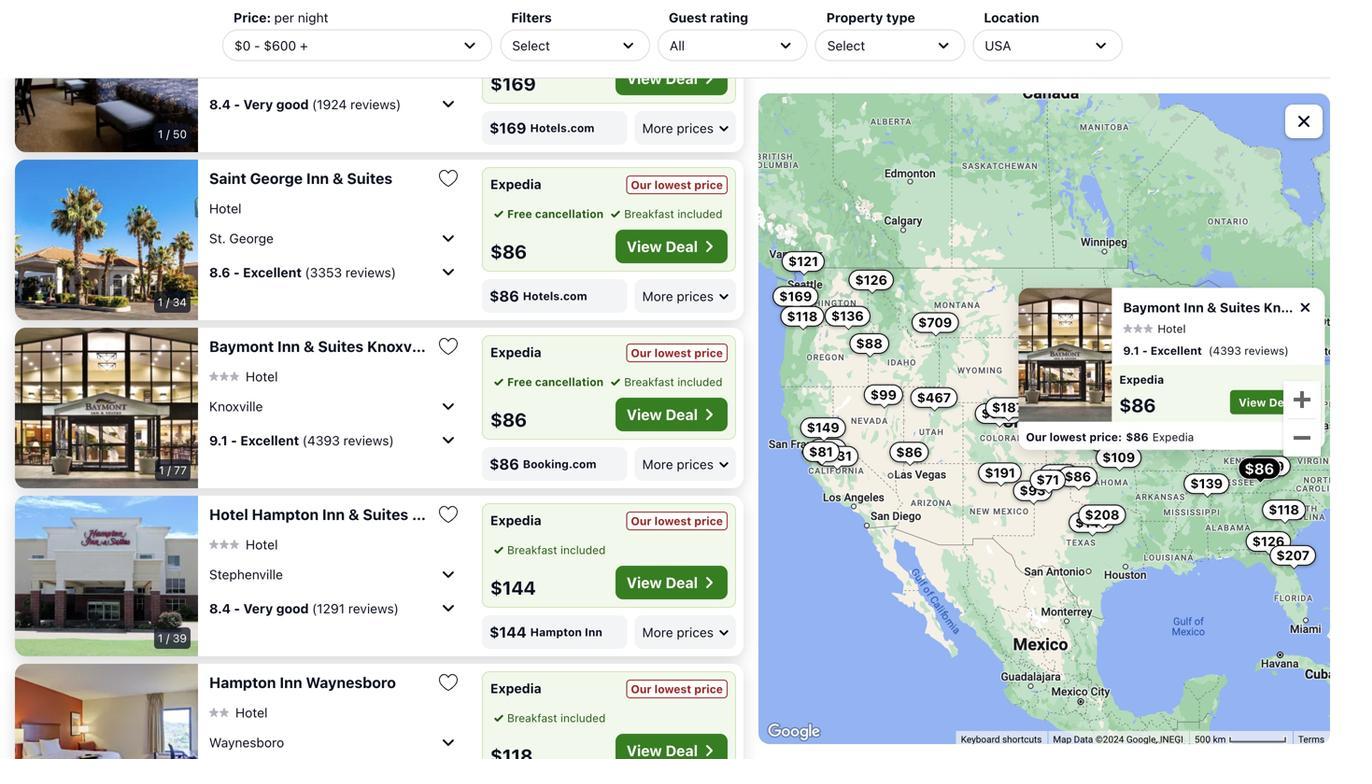 Task type: locate. For each thing, give the bounding box(es) containing it.
km
[[1213, 734, 1226, 745]]

data
[[1074, 734, 1094, 745]]

3 more prices button from the top
[[635, 448, 736, 481]]

0 vertical spatial 9.1
[[1123, 344, 1140, 357]]

1 horizontal spatial $88
[[1121, 411, 1147, 426]]

1 horizontal spatial 9.1
[[1123, 344, 1140, 357]]

2 vertical spatial free cancellation
[[507, 376, 604, 389]]

$119 button right baymont inn & suites knoxville cedar bluff image
[[1124, 298, 1167, 318]]

$118
[[787, 309, 818, 324], [1269, 502, 1300, 518]]

0 vertical spatial free cancellation
[[507, 39, 604, 52]]

1 vertical spatial $119
[[1254, 459, 1285, 474]]

0 vertical spatial free cancellation button
[[491, 37, 604, 54]]

2 vertical spatial $144
[[490, 624, 527, 641]]

george inside st. george button
[[229, 231, 274, 246]]

very down 'rochester'
[[243, 96, 273, 112]]

9.1 - excellent (4393 reviews) down "baymont inn & suites knoxville ced"
[[1123, 344, 1289, 357]]

0 horizontal spatial $119
[[1130, 300, 1161, 316]]

©2024
[[1096, 734, 1124, 745]]

our lowest price for hampton inn waynesboro
[[631, 683, 723, 696]]

0 vertical spatial waynesboro
[[306, 674, 396, 692]]

$126 button up $136
[[849, 270, 894, 290]]

knoxville
[[1264, 300, 1322, 315], [367, 338, 433, 356], [209, 399, 263, 414]]

2 vertical spatial cancellation
[[535, 376, 604, 389]]

hotel button for saint george inn & suites
[[209, 200, 241, 217]]

0 horizontal spatial knoxville
[[209, 399, 263, 414]]

0 horizontal spatial $118
[[787, 309, 818, 324]]

hotel button for hotel hampton inn & suites stephenville
[[209, 537, 278, 553]]

inn inside "baymont inn & suites knoxville cedar bluff" button
[[277, 338, 300, 356]]

0 vertical spatial george
[[250, 170, 303, 187]]

deal for saint george inn & suites
[[666, 238, 698, 256]]

/ for hotel
[[166, 632, 170, 645]]

1 vertical spatial baymont
[[209, 338, 274, 356]]

inn inside saint george inn & suites button
[[306, 170, 329, 187]]

1 / 34
[[158, 296, 187, 309]]

view deal button for saint george inn & suites
[[616, 230, 728, 264]]

0 horizontal spatial $126
[[855, 272, 888, 288]]

0 vertical spatial very
[[243, 96, 273, 112]]

close image
[[1297, 299, 1314, 316]]

0 vertical spatial $118
[[787, 309, 818, 324]]

pay at the property button
[[608, 37, 726, 54]]

our lowest price
[[631, 10, 723, 23], [631, 178, 723, 192], [631, 347, 723, 360], [631, 515, 723, 528], [631, 683, 723, 696]]

price for hampton inn waynesboro
[[695, 683, 723, 696]]

2 vertical spatial $169
[[780, 289, 812, 304]]

1 vertical spatial 9.1
[[209, 433, 228, 448]]

select
[[512, 38, 550, 53], [828, 38, 866, 53]]

50
[[173, 128, 187, 141]]

reviews) down "baymont inn & suites knoxville ced"
[[1245, 344, 1289, 357]]

reviews)
[[351, 96, 401, 112], [346, 265, 396, 280], [1245, 344, 1289, 357], [343, 433, 394, 448], [348, 601, 399, 616]]

lowest
[[655, 10, 692, 23], [655, 178, 692, 192], [655, 347, 692, 360], [1050, 431, 1087, 444], [655, 515, 692, 528], [655, 683, 692, 696]]

& inside button
[[353, 1, 364, 19]]

0 horizontal spatial baymont
[[209, 338, 274, 356]]

0 horizontal spatial $118 button
[[781, 306, 824, 327]]

1 very from the top
[[243, 96, 273, 112]]

baymont for baymont inn & suites knoxville cedar bluff
[[209, 338, 274, 356]]

0 vertical spatial (4393
[[1209, 344, 1242, 357]]

2 free cancellation from the top
[[507, 207, 604, 221]]

0 vertical spatial cancellation
[[535, 39, 604, 52]]

george right the "saint"
[[250, 170, 303, 187]]

4 more prices button from the top
[[635, 616, 736, 649]]

google,
[[1127, 734, 1158, 745]]

more prices button
[[635, 111, 736, 145], [635, 279, 736, 313], [635, 448, 736, 481], [635, 616, 736, 649]]

1 vertical spatial $118 button
[[1263, 500, 1306, 521]]

1 horizontal spatial $86 button
[[1059, 467, 1098, 487]]

1 horizontal spatial $118
[[1269, 502, 1300, 518]]

2 8.4 from the top
[[209, 601, 231, 616]]

$43
[[1095, 434, 1121, 449]]

$169 button
[[773, 286, 819, 307]]

$118 button
[[781, 306, 824, 327], [1263, 500, 1306, 521]]

-
[[254, 38, 260, 53], [234, 96, 240, 112], [234, 265, 240, 280], [1142, 344, 1148, 357], [231, 433, 237, 448], [234, 601, 240, 616]]

0 horizontal spatial 9.1 - excellent (4393 reviews)
[[209, 433, 394, 448]]

hampton for hampton inn
[[530, 626, 582, 639]]

1 vertical spatial $126
[[1253, 534, 1285, 549]]

(4393 down knoxville button
[[302, 433, 340, 448]]

excellent down "baymont inn & suites knoxville ced"
[[1151, 344, 1202, 357]]

free for saint george inn & suites
[[507, 207, 532, 221]]

$119 for $119
[[1130, 300, 1161, 316]]

waynesboro
[[306, 674, 396, 692], [209, 735, 284, 751]]

expedia for knoxville
[[491, 345, 542, 360]]

suites up stephenville button
[[363, 506, 409, 524]]

$93
[[1020, 483, 1046, 499]]

free cancellation button for saint george inn & suites
[[491, 206, 604, 222]]

prices for saint george inn & suites
[[677, 289, 714, 304]]

more prices button for saint george inn & suites
[[635, 279, 736, 313]]

view deal for saint george inn & suites
[[627, 238, 698, 256]]

$88
[[856, 336, 883, 351], [1121, 411, 1147, 426]]

1 vertical spatial good
[[276, 601, 309, 616]]

1 vertical spatial cancellation
[[535, 207, 604, 221]]

$88 inside $93 $208 $88
[[1121, 411, 1147, 426]]

baymont inside button
[[209, 338, 274, 356]]

hotel button
[[209, 32, 241, 48], [209, 200, 241, 217], [1123, 322, 1186, 335], [209, 368, 278, 385], [209, 537, 278, 553], [209, 705, 268, 721]]

3 our lowest price from the top
[[631, 347, 723, 360]]

free cancellation button
[[491, 37, 604, 54], [491, 206, 604, 222], [491, 374, 604, 391]]

rating
[[710, 10, 749, 25]]

lucky eagle casino &, (rochester, usa) image
[[15, 0, 198, 152]]

hotel hampton inn & suites stephenville button
[[209, 506, 502, 524]]

george inside saint george inn & suites button
[[250, 170, 303, 187]]

(1291
[[312, 601, 345, 616]]

hotels.com for $169
[[530, 121, 595, 135]]

$200
[[1122, 411, 1157, 426]]

2 horizontal spatial $86 button
[[1238, 458, 1281, 480]]

0 vertical spatial $88 button
[[850, 334, 889, 354]]

0 vertical spatial $88
[[856, 336, 883, 351]]

$86 button
[[890, 442, 929, 463], [1238, 458, 1281, 480], [1059, 467, 1098, 487]]

knoxville inside "baymont inn & suites knoxville cedar bluff" button
[[367, 338, 433, 356]]

0 vertical spatial $119 button
[[1124, 298, 1167, 318]]

hampton inn waynesboro, (waynesboro, usa) image
[[15, 664, 198, 760]]

3 free from the top
[[507, 376, 532, 389]]

george for saint
[[250, 170, 303, 187]]

$88 button down $136 button
[[850, 334, 889, 354]]

$144 inside button
[[1076, 515, 1109, 531]]

0 vertical spatial hampton
[[252, 506, 319, 524]]

1 vertical spatial stephenville
[[209, 567, 283, 582]]

3 prices from the top
[[677, 457, 714, 472]]

1 free cancellation button from the top
[[491, 37, 604, 54]]

0 vertical spatial $118 button
[[781, 306, 824, 327]]

$126 button down $119 $139
[[1246, 532, 1292, 552]]

select down property
[[828, 38, 866, 53]]

$126 down $119 $139
[[1253, 534, 1285, 549]]

- for st. george
[[234, 265, 240, 280]]

1 vertical spatial free cancellation
[[507, 207, 604, 221]]

1 vertical spatial hampton
[[530, 626, 582, 639]]

2 vertical spatial hampton
[[209, 674, 276, 692]]

reviews) right (1924
[[351, 96, 401, 112]]

$88 button up our lowest price: $86 expedia
[[1114, 409, 1154, 429]]

4 price from the top
[[695, 515, 723, 528]]

pay at the property
[[624, 39, 726, 52]]

$71
[[1037, 472, 1060, 488]]

reviews) down knoxville button
[[343, 433, 394, 448]]

2 price from the top
[[695, 178, 723, 192]]

0 horizontal spatial (4393
[[302, 433, 340, 448]]

500
[[1195, 734, 1211, 745]]

inn for hampton inn
[[585, 626, 603, 639]]

0 vertical spatial hotels.com
[[530, 121, 595, 135]]

included
[[678, 207, 723, 221], [678, 376, 723, 389], [561, 544, 606, 557], [561, 712, 606, 725]]

select down filters
[[512, 38, 550, 53]]

4 prices from the top
[[677, 625, 714, 640]]

0 vertical spatial stephenville
[[412, 506, 502, 524]]

baymont inn & suites knoxville cedar bluff image
[[1019, 288, 1112, 422]]

free cancellation for saint george inn & suites
[[507, 207, 604, 221]]

2 free cancellation button from the top
[[491, 206, 604, 222]]

0 vertical spatial 9.1 - excellent (4393 reviews)
[[1123, 344, 1289, 357]]

type
[[887, 10, 916, 25]]

0 vertical spatial good
[[276, 96, 309, 112]]

2 free from the top
[[507, 207, 532, 221]]

3 more from the top
[[642, 457, 673, 472]]

excellent down st. george
[[243, 265, 302, 280]]

/ left 39
[[166, 632, 170, 645]]

price for hotel hampton inn & suites stephenville
[[695, 515, 723, 528]]

expedia for rochester
[[491, 8, 542, 24]]

guest
[[669, 10, 707, 25]]

casino
[[300, 1, 349, 19]]

0 vertical spatial 8.4
[[209, 96, 231, 112]]

0 vertical spatial excellent
[[243, 265, 302, 280]]

good left (1924
[[276, 96, 309, 112]]

$119 right $139 button
[[1254, 459, 1285, 474]]

0 horizontal spatial $119 button
[[1124, 298, 1167, 318]]

$126 button
[[849, 270, 894, 290], [1246, 532, 1292, 552]]

george
[[250, 170, 303, 187], [229, 231, 274, 246]]

$119 button right $139
[[1248, 456, 1291, 477]]

1 horizontal spatial select
[[828, 38, 866, 53]]

price for baymont inn & suites knoxville cedar bluff
[[695, 347, 723, 360]]

more for hotel hampton inn & suites stephenville
[[642, 625, 673, 640]]

0 vertical spatial $144
[[1076, 515, 1109, 531]]

per
[[274, 10, 294, 25]]

view deal for hotel hampton inn & suites stephenville
[[627, 574, 698, 592]]

$118 down "$169" button
[[787, 309, 818, 324]]

5 price from the top
[[695, 683, 723, 696]]

3 free cancellation from the top
[[507, 376, 604, 389]]

/ left 77 on the left bottom
[[167, 464, 171, 477]]

3 more prices from the top
[[642, 457, 714, 472]]

2 vertical spatial excellent
[[240, 433, 299, 448]]

9.1 - excellent (4393 reviews) down knoxville button
[[209, 433, 394, 448]]

2 our lowest price from the top
[[631, 178, 723, 192]]

$144 up hampton inn
[[491, 577, 536, 599]]

$89
[[1046, 467, 1073, 482]]

0 vertical spatial $126 button
[[849, 270, 894, 290]]

suites up knoxville button
[[318, 338, 364, 356]]

4 our lowest price from the top
[[631, 515, 723, 528]]

free for baymont inn & suites knoxville cedar bluff
[[507, 376, 532, 389]]

$43 $131
[[822, 434, 1121, 464]]

deal for hotel hampton inn & suites stephenville
[[666, 574, 698, 592]]

good left (1291
[[276, 601, 309, 616]]

1 select from the left
[[512, 38, 550, 53]]

good
[[276, 96, 309, 112], [276, 601, 309, 616]]

2 very from the top
[[243, 601, 273, 616]]

2 good from the top
[[276, 601, 309, 616]]

0 horizontal spatial $126 button
[[849, 270, 894, 290]]

1 left 39
[[158, 632, 163, 645]]

3 free cancellation button from the top
[[491, 374, 604, 391]]

$467
[[917, 390, 951, 405]]

$71 button
[[1030, 470, 1066, 491]]

2 select from the left
[[828, 38, 866, 53]]

$118 button up $207
[[1263, 500, 1306, 521]]

hotel
[[209, 32, 241, 48], [209, 201, 241, 216], [1158, 322, 1186, 335], [246, 369, 278, 384], [209, 506, 248, 524], [246, 537, 278, 552], [235, 705, 268, 721]]

0 horizontal spatial select
[[512, 38, 550, 53]]

0 vertical spatial knoxville
[[1264, 300, 1322, 315]]

& for hotel hampton inn & suites stephenville
[[349, 506, 359, 524]]

1 vertical spatial excellent
[[1151, 344, 1202, 357]]

3 cancellation from the top
[[535, 376, 604, 389]]

0 horizontal spatial stephenville
[[209, 567, 283, 582]]

0 horizontal spatial $88 button
[[850, 334, 889, 354]]

0 horizontal spatial $88
[[856, 336, 883, 351]]

$88 down $136 button
[[856, 336, 883, 351]]

location
[[984, 10, 1040, 25]]

1 horizontal spatial $126 button
[[1246, 532, 1292, 552]]

2 prices from the top
[[677, 289, 714, 304]]

1 vertical spatial $118
[[1269, 502, 1300, 518]]

4 more from the top
[[642, 625, 673, 640]]

1 horizontal spatial waynesboro
[[306, 674, 396, 692]]

our
[[631, 10, 652, 23], [631, 178, 652, 192], [631, 347, 652, 360], [1026, 431, 1047, 444], [631, 515, 652, 528], [631, 683, 652, 696]]

1 horizontal spatial knoxville
[[367, 338, 433, 356]]

stephenville
[[412, 506, 502, 524], [209, 567, 283, 582]]

/ left 34
[[166, 296, 169, 309]]

1 more from the top
[[642, 120, 673, 136]]

$121 button
[[782, 251, 825, 272]]

$144 left hampton inn
[[490, 624, 527, 641]]

1 vertical spatial knoxville
[[367, 338, 433, 356]]

$118 for right $118 'button'
[[1269, 502, 1300, 518]]

0 horizontal spatial 9.1
[[209, 433, 228, 448]]

0 vertical spatial $126
[[855, 272, 888, 288]]

$169
[[491, 72, 536, 94], [490, 119, 527, 137], [780, 289, 812, 304]]

more prices button for baymont inn & suites knoxville cedar bluff
[[635, 448, 736, 481]]

expedia for waynesboro
[[491, 681, 542, 697]]

4 more prices from the top
[[642, 625, 714, 640]]

5 our lowest price from the top
[[631, 683, 723, 696]]

0 horizontal spatial waynesboro
[[209, 735, 284, 751]]

2 more prices button from the top
[[635, 279, 736, 313]]

knoxville button
[[209, 392, 460, 421]]

$119 inside $119 $139
[[1254, 459, 1285, 474]]

2 vertical spatial free cancellation button
[[491, 374, 604, 391]]

1 horizontal spatial $119
[[1254, 459, 1285, 474]]

/ for baymont
[[167, 464, 171, 477]]

eagle
[[256, 1, 296, 19]]

$118 button left $136 button
[[781, 306, 824, 327]]

hampton inside button
[[209, 674, 276, 692]]

reviews) right (1291
[[348, 601, 399, 616]]

hampton inn waynesboro button
[[209, 674, 430, 692]]

$191
[[985, 465, 1016, 481]]

$88 up our lowest price: $86 expedia
[[1121, 411, 1147, 426]]

$118 up $207
[[1269, 502, 1300, 518]]

500 km button
[[1189, 732, 1293, 746]]

1 vertical spatial 8.4
[[209, 601, 231, 616]]

1 for hotel hampton inn & suites stephenville
[[158, 632, 163, 645]]

shortcuts
[[1003, 734, 1042, 745]]

price: per night
[[234, 10, 328, 25]]

1 horizontal spatial $88 button
[[1114, 409, 1154, 429]]

$149 button
[[800, 418, 846, 438]]

excellent for baymont inn & suites knoxville cedar bluff
[[240, 433, 299, 448]]

$131 button
[[815, 446, 859, 467]]

2 more prices from the top
[[642, 289, 714, 304]]

1 vertical spatial george
[[229, 231, 274, 246]]

0 vertical spatial $119
[[1130, 300, 1161, 316]]

1 vertical spatial very
[[243, 601, 273, 616]]

2 cancellation from the top
[[535, 207, 604, 221]]

0 vertical spatial free
[[507, 39, 532, 52]]

free cancellation
[[507, 39, 604, 52], [507, 207, 604, 221], [507, 376, 604, 389]]

reviews) right (3353 at the left of page
[[346, 265, 396, 280]]

$0 - $600 +
[[235, 38, 308, 53]]

waynesboro up waynesboro button
[[306, 674, 396, 692]]

more prices button for hotel hampton inn & suites stephenville
[[635, 616, 736, 649]]

$126 up $136
[[855, 272, 888, 288]]

waynesboro down the hampton inn waynesboro
[[209, 735, 284, 751]]

3 price from the top
[[695, 347, 723, 360]]

$709
[[919, 315, 952, 330]]

- for knoxville
[[231, 433, 237, 448]]

excellent down knoxville button
[[240, 433, 299, 448]]

suites up st. george button
[[347, 170, 393, 187]]

8.4
[[209, 96, 231, 112], [209, 601, 231, 616]]

1 vertical spatial $88
[[1121, 411, 1147, 426]]

1 left 77 on the left bottom
[[159, 464, 164, 477]]

$131
[[822, 449, 852, 464]]

1 left 34
[[158, 296, 163, 309]]

(4393 down "baymont inn & suites knoxville ced"
[[1209, 344, 1242, 357]]

prices
[[677, 120, 714, 136], [677, 289, 714, 304], [677, 457, 714, 472], [677, 625, 714, 640]]

view deal for baymont inn & suites knoxville cedar bluff
[[627, 406, 698, 424]]

$118 for $118 'button' to the left
[[787, 309, 818, 324]]

2 horizontal spatial knoxville
[[1264, 300, 1322, 315]]

2 more from the top
[[642, 289, 673, 304]]

our for baymont inn & suites knoxville cedar bluff
[[631, 347, 652, 360]]

$144 down $89 button
[[1076, 515, 1109, 531]]

our lowest price: $86 expedia
[[1026, 431, 1194, 444]]

1 horizontal spatial $118 button
[[1263, 500, 1306, 521]]

& for saint george inn & suites
[[333, 170, 343, 187]]

1 vertical spatial hotels.com
[[523, 290, 587, 303]]

0 vertical spatial baymont
[[1123, 300, 1181, 315]]

free cancellation button for baymont inn & suites knoxville cedar bluff
[[491, 374, 604, 391]]

$144
[[1076, 515, 1109, 531], [491, 577, 536, 599], [490, 624, 527, 641]]

1 horizontal spatial baymont
[[1123, 300, 1181, 315]]

1 vertical spatial free
[[507, 207, 532, 221]]

1 good from the top
[[276, 96, 309, 112]]

property
[[680, 39, 726, 52]]

inn
[[306, 170, 329, 187], [1184, 300, 1204, 315], [277, 338, 300, 356], [322, 506, 345, 524], [585, 626, 603, 639], [280, 674, 302, 692]]

map data ©2024 google, inegi
[[1053, 734, 1184, 745]]

1 cancellation from the top
[[535, 39, 604, 52]]

inn inside hampton inn waynesboro button
[[280, 674, 302, 692]]

1 vertical spatial $119 button
[[1248, 456, 1291, 477]]

1 8.4 from the top
[[209, 96, 231, 112]]

$119 right baymont inn & suites knoxville cedar bluff image
[[1130, 300, 1161, 316]]

george right st.
[[229, 231, 274, 246]]

free
[[507, 39, 532, 52], [507, 207, 532, 221], [507, 376, 532, 389]]

lowest for baymont inn & suites knoxville cedar bluff
[[655, 347, 692, 360]]

2 vertical spatial knoxville
[[209, 399, 263, 414]]

inn for baymont inn & suites knoxville cedar bluff
[[277, 338, 300, 356]]

very left (1291
[[243, 601, 273, 616]]

2 vertical spatial free
[[507, 376, 532, 389]]



Task type: vqa. For each thing, say whether or not it's contained in the screenshot.
1st the Compare confidently image from the right
no



Task type: describe. For each thing, give the bounding box(es) containing it.
our lowest price for saint george inn & suites
[[631, 178, 723, 192]]

price:
[[1090, 431, 1122, 444]]

$85
[[1190, 430, 1216, 445]]

(1924
[[312, 96, 347, 112]]

1 free from the top
[[507, 39, 532, 52]]

$187 button
[[986, 398, 1031, 418]]

stephenville button
[[209, 560, 460, 590]]

lowest for saint george inn & suites
[[655, 178, 692, 192]]

8.4 for $169
[[209, 96, 231, 112]]

8.6 - excellent (3353 reviews)
[[209, 265, 396, 280]]

hotel hampton inn & suites stephenville, (stephenville, usa) image
[[15, 496, 198, 657]]

$208 button
[[1079, 505, 1126, 526]]

deal for baymont inn & suites knoxville cedar bluff
[[666, 406, 698, 424]]

0 horizontal spatial $86 button
[[890, 442, 929, 463]]

$89 button
[[1040, 465, 1079, 485]]

baymont inn & suites knoxville cedar bluff button
[[209, 337, 519, 356]]

hampton inn
[[530, 626, 603, 639]]

hotels.com for $86
[[523, 290, 587, 303]]

77
[[174, 464, 187, 477]]

expedia for stephenville
[[491, 513, 542, 528]]

the
[[660, 39, 677, 52]]

$139
[[1191, 476, 1223, 492]]

price for saint george inn & suites
[[695, 178, 723, 192]]

st. george button
[[209, 223, 460, 253]]

1 vertical spatial $88 button
[[1114, 409, 1154, 429]]

lowest for hotel hampton inn & suites stephenville
[[655, 515, 692, 528]]

view for hotel hampton inn & suites stephenville
[[627, 574, 662, 592]]

saint george inn & suites button
[[209, 169, 430, 188]]

1 left 50
[[158, 128, 163, 141]]

$187
[[992, 400, 1024, 415]]

$136
[[832, 309, 864, 324]]

1 / 77
[[159, 464, 187, 477]]

lucky
[[209, 1, 253, 19]]

$85 button
[[1183, 427, 1222, 448]]

baymont inn & suites knoxville cedar bluff, (knoxville, usa) image
[[15, 328, 198, 489]]

saint george inn & suites
[[209, 170, 393, 187]]

$88 inside $88 button
[[856, 336, 883, 351]]

keyboard shortcuts
[[961, 734, 1042, 745]]

$99 button
[[864, 385, 904, 405]]

hampton inside button
[[252, 506, 319, 524]]

our lowest price for baymont inn & suites knoxville cedar bluff
[[631, 347, 723, 360]]

our lowest price for hotel hampton inn & suites stephenville
[[631, 515, 723, 528]]

filters
[[511, 10, 552, 25]]

bluff
[[484, 338, 519, 356]]

$121
[[789, 254, 819, 269]]

1 horizontal spatial $119 button
[[1248, 456, 1291, 477]]

ced
[[1326, 300, 1346, 315]]

george for st.
[[229, 231, 274, 246]]

1 for baymont inn & suites knoxville cedar bluff
[[159, 464, 164, 477]]

1 prices from the top
[[677, 120, 714, 136]]

baymont for baymont inn & suites knoxville ced
[[1123, 300, 1181, 315]]

- for rochester
[[234, 96, 240, 112]]

our for hotel hampton inn & suites stephenville
[[631, 515, 652, 528]]

1 horizontal spatial $126
[[1253, 534, 1285, 549]]

st.
[[209, 231, 226, 246]]

keyboard
[[961, 734, 1000, 745]]

rochester
[[209, 62, 271, 78]]

map region
[[759, 93, 1331, 745]]

knoxville inside knoxville button
[[209, 399, 263, 414]]

$144 button
[[1069, 513, 1115, 533]]

$43 button
[[1088, 431, 1127, 452]]

/ left 50
[[166, 128, 170, 141]]

8.6
[[209, 265, 230, 280]]

$93 $208 $88
[[1020, 411, 1147, 523]]

& for lucky eagle casino &
[[353, 1, 364, 19]]

$72 button
[[809, 439, 847, 460]]

inn for hampton inn waynesboro
[[280, 674, 302, 692]]

our for hampton inn waynesboro
[[631, 683, 652, 696]]

/ for saint
[[166, 296, 169, 309]]

1 / 50
[[158, 128, 187, 141]]

prices for hotel hampton inn & suites stephenville
[[677, 625, 714, 640]]

1 free cancellation from the top
[[507, 39, 604, 52]]

$139 button
[[1184, 474, 1230, 494]]

more for saint george inn & suites
[[642, 289, 673, 304]]

more prices for saint george inn & suites
[[642, 289, 714, 304]]

select for property type
[[828, 38, 866, 53]]

$395
[[982, 406, 1016, 421]]

very for $144
[[243, 601, 273, 616]]

$191 button
[[979, 463, 1022, 483]]

view for saint george inn & suites
[[627, 238, 662, 256]]

$119 for $119 $139
[[1254, 459, 1285, 474]]

8.4 - very good (1291 reviews)
[[209, 601, 399, 616]]

select for filters
[[512, 38, 550, 53]]

1 our lowest price from the top
[[631, 10, 723, 23]]

waynesboro button
[[209, 728, 460, 758]]

price:
[[234, 10, 271, 25]]

$81 button
[[803, 442, 840, 462]]

$109 button
[[1096, 448, 1142, 468]]

0 vertical spatial $169
[[491, 72, 536, 94]]

excellent for saint george inn & suites
[[243, 265, 302, 280]]

$467 button
[[911, 388, 958, 408]]

1 horizontal spatial 9.1 - excellent (4393 reviews)
[[1123, 344, 1289, 357]]

view deal button for baymont inn & suites knoxville cedar bluff
[[616, 398, 728, 432]]

all
[[670, 38, 685, 53]]

1 for saint george inn & suites
[[158, 296, 163, 309]]

night
[[298, 10, 328, 25]]

500 km
[[1195, 734, 1229, 745]]

$207
[[1277, 548, 1310, 563]]

39
[[173, 632, 187, 645]]

knoxville for ced
[[1264, 300, 1322, 315]]

our for saint george inn & suites
[[631, 178, 652, 192]]

1 vertical spatial $144
[[491, 577, 536, 599]]

prices for baymont inn & suites knoxville cedar bluff
[[677, 457, 714, 472]]

$395 button
[[975, 404, 1023, 424]]

$119 $139
[[1191, 459, 1285, 492]]

$169 inside button
[[780, 289, 812, 304]]

suites left close icon
[[1220, 300, 1261, 315]]

more for baymont inn & suites knoxville cedar bluff
[[642, 457, 673, 472]]

1 vertical spatial 9.1 - excellent (4393 reviews)
[[209, 433, 394, 448]]

1 vertical spatial $126 button
[[1246, 532, 1292, 552]]

saint
[[209, 170, 246, 187]]

cedar
[[436, 338, 480, 356]]

view deal button for hotel hampton inn & suites stephenville
[[616, 566, 728, 600]]

8.4 for $144
[[209, 601, 231, 616]]

1 vertical spatial waynesboro
[[209, 735, 284, 751]]

$208
[[1085, 507, 1120, 523]]

map
[[1053, 734, 1072, 745]]

1 vertical spatial $169
[[490, 119, 527, 137]]

baymont inn & suites knoxville cedar bluff
[[209, 338, 519, 356]]

hampton for hampton inn waynesboro
[[209, 674, 276, 692]]

$81
[[809, 444, 833, 460]]

property type
[[827, 10, 916, 25]]

$149
[[807, 420, 840, 436]]

hotel inside button
[[209, 506, 248, 524]]

good for $144
[[276, 601, 309, 616]]

$200 button
[[1116, 408, 1163, 429]]

cancellation for baymont inn & suites knoxville cedar bluff
[[535, 376, 604, 389]]

$207 button
[[1270, 546, 1317, 566]]

st. george
[[209, 231, 274, 246]]

hampton inn waynesboro
[[209, 674, 396, 692]]

8.4 - very good (1924 reviews)
[[209, 96, 401, 112]]

lucky eagle casino & button
[[209, 1, 430, 20]]

1 price from the top
[[695, 10, 723, 23]]

- for stephenville
[[234, 601, 240, 616]]

guest rating
[[669, 10, 749, 25]]

1 vertical spatial (4393
[[302, 433, 340, 448]]

more prices for hotel hampton inn & suites stephenville
[[642, 625, 714, 640]]

saint george inn & suites, (st. george, usa) image
[[15, 160, 198, 321]]

property
[[827, 10, 883, 25]]

hotel button for baymont inn & suites knoxville cedar bluff
[[209, 368, 278, 385]]

1 horizontal spatial stephenville
[[412, 506, 502, 524]]

1 horizontal spatial (4393
[[1209, 344, 1242, 357]]

booking.com
[[523, 458, 597, 471]]

$136 button
[[825, 306, 871, 327]]

view for baymont inn & suites knoxville cedar bluff
[[627, 406, 662, 424]]

good for $169
[[276, 96, 309, 112]]

lowest for hampton inn waynesboro
[[655, 683, 692, 696]]

more prices for baymont inn & suites knoxville cedar bluff
[[642, 457, 714, 472]]

hotel button for hampton inn waynesboro
[[209, 705, 268, 721]]

free cancellation for baymont inn & suites knoxville cedar bluff
[[507, 376, 604, 389]]

keyboard shortcuts button
[[961, 733, 1042, 746]]

very for $169
[[243, 96, 273, 112]]

34
[[173, 296, 187, 309]]

1 more prices button from the top
[[635, 111, 736, 145]]

+
[[300, 38, 308, 53]]

expedia for st. george
[[491, 177, 542, 192]]

inn for baymont inn & suites knoxville ced
[[1184, 300, 1204, 315]]

pay
[[624, 39, 643, 52]]

inn inside the hotel hampton inn & suites stephenville button
[[322, 506, 345, 524]]

1 more prices from the top
[[642, 120, 714, 136]]

$600
[[264, 38, 296, 53]]

$99
[[871, 387, 897, 403]]

$109
[[1103, 450, 1136, 465]]

knoxville for cedar
[[367, 338, 433, 356]]

google image
[[763, 720, 825, 745]]

cancellation for saint george inn & suites
[[535, 207, 604, 221]]



